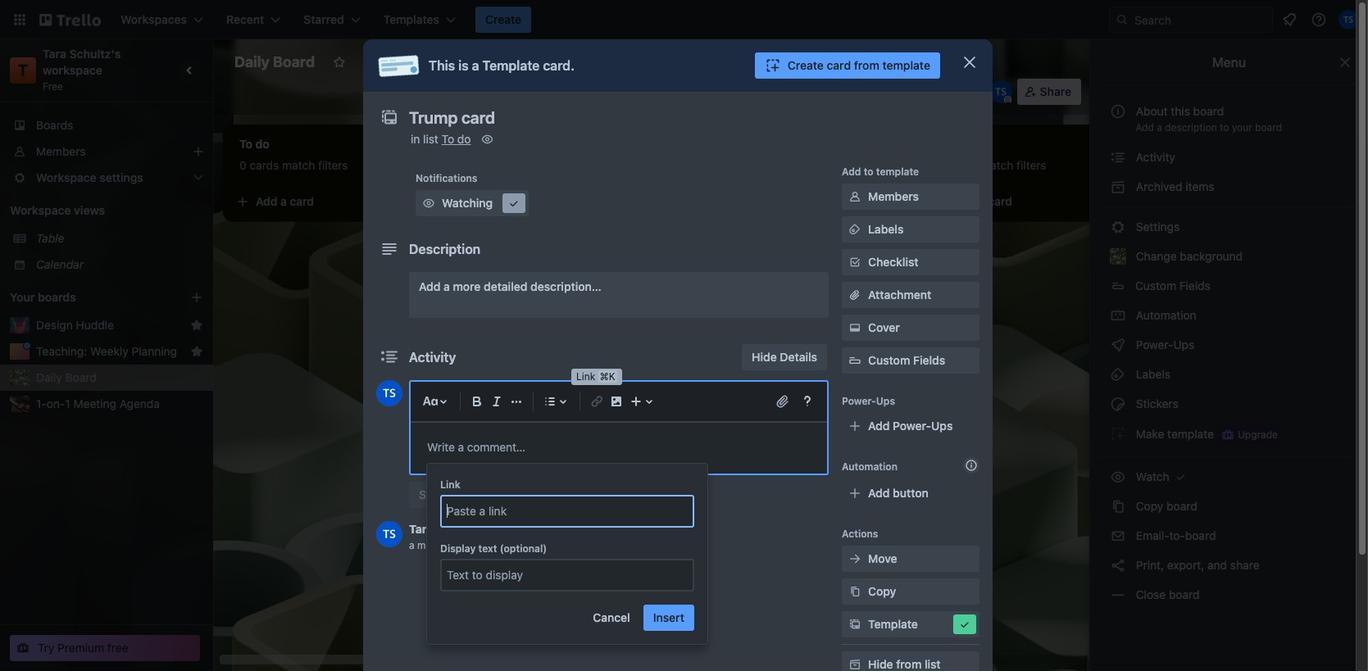 Task type: locate. For each thing, give the bounding box(es) containing it.
watching button down card.
[[521, 79, 611, 105]]

1 cards from the left
[[250, 158, 279, 172]]

1-
[[36, 397, 47, 411]]

automation up add button
[[842, 461, 898, 473]]

sm image for settings
[[1110, 219, 1126, 235]]

sm image inside "copy board" link
[[1110, 498, 1126, 515]]

0 horizontal spatial power-ups
[[648, 84, 708, 98]]

power- down "primary" element
[[648, 84, 687, 98]]

3 0 cards match filters from the left
[[938, 158, 1047, 172]]

workspace visible button
[[356, 49, 493, 75]]

0 vertical spatial watching button
[[521, 79, 611, 105]]

1 filters from the left
[[318, 158, 348, 172]]

0 vertical spatial activity
[[1133, 150, 1175, 164]]

template right from
[[882, 58, 930, 72]]

1 vertical spatial tara
[[409, 522, 434, 536]]

board left the 'customize views' image
[[524, 55, 557, 69]]

0 horizontal spatial template
[[482, 58, 540, 73]]

create up the automation button
[[788, 58, 824, 72]]

tara
[[43, 47, 66, 61], [409, 522, 434, 536]]

1
[[65, 397, 70, 411]]

3 filters from the left
[[1017, 158, 1047, 172]]

0 vertical spatial custom fields
[[1135, 279, 1211, 293]]

this is a template card.
[[429, 58, 575, 73]]

add
[[1136, 121, 1154, 134], [842, 166, 861, 178], [256, 194, 277, 208], [489, 194, 510, 208], [954, 194, 976, 208], [419, 280, 441, 293], [868, 419, 890, 433], [868, 486, 890, 500]]

tara for schultz's
[[43, 47, 66, 61]]

design huddle button
[[36, 317, 184, 334]]

card.
[[543, 58, 575, 73]]

0 horizontal spatial labels
[[868, 222, 904, 236]]

text
[[478, 543, 497, 555]]

make
[[1136, 427, 1164, 441]]

notifications
[[416, 172, 478, 184]]

a inside tara schultz added this card to to do a minute ago
[[409, 539, 415, 552]]

2 0 cards match filters from the left
[[472, 158, 581, 172]]

2 vertical spatial automation
[[842, 461, 898, 473]]

3 add a card from the left
[[954, 194, 1013, 208]]

0 horizontal spatial do
[[457, 132, 471, 146]]

create up this is a template card.
[[485, 12, 522, 26]]

activity up 'archived'
[[1133, 150, 1175, 164]]

board up description
[[1193, 104, 1224, 118]]

1 vertical spatial template
[[868, 617, 918, 631]]

0 horizontal spatial match
[[282, 158, 315, 172]]

sm image for activity
[[1110, 149, 1126, 166]]

to inside tara schultz added this card to to do a minute ago
[[568, 522, 578, 536]]

daily board link
[[36, 370, 203, 386]]

add inside button
[[868, 486, 890, 500]]

power-ups inside button
[[648, 84, 708, 98]]

1 horizontal spatial to
[[581, 522, 594, 536]]

0 vertical spatial link
[[576, 371, 595, 383]]

1 vertical spatial starred icon image
[[190, 345, 203, 358]]

automation button
[[722, 79, 817, 105]]

to up display text (optional) field
[[568, 522, 578, 536]]

1 horizontal spatial cards
[[482, 158, 512, 172]]

fields for menu
[[1180, 279, 1211, 293]]

workspace visible
[[385, 55, 484, 69]]

sm image inside power-ups link
[[1110, 337, 1126, 353]]

on-
[[47, 397, 65, 411]]

1 vertical spatial do
[[597, 522, 611, 536]]

workspace views
[[10, 203, 105, 217]]

1 horizontal spatial match
[[515, 158, 548, 172]]

0 horizontal spatial to
[[442, 132, 454, 146]]

this up '(optional)'
[[519, 522, 538, 536]]

workspace left is
[[385, 55, 446, 69]]

0 vertical spatial create
[[485, 12, 522, 26]]

0 horizontal spatial tara
[[43, 47, 66, 61]]

this
[[429, 58, 455, 73]]

automation down create card from template button
[[744, 84, 807, 98]]

card inside tara schultz added this card to to do a minute ago
[[541, 522, 565, 536]]

close dialog image
[[960, 52, 980, 72]]

sm image inside print, export, and share link
[[1110, 557, 1126, 574]]

fields
[[1180, 279, 1211, 293], [913, 353, 945, 367]]

1 vertical spatial to
[[581, 522, 594, 536]]

custom fields button down change background link
[[1100, 273, 1358, 299]]

0 horizontal spatial fields
[[913, 353, 945, 367]]

activity up text styles 'icon'
[[409, 350, 456, 365]]

watching down the 'customize views' image
[[551, 84, 602, 98]]

1 horizontal spatial add a card
[[489, 194, 547, 208]]

members link
[[0, 139, 213, 165], [842, 184, 980, 210]]

planning
[[132, 344, 177, 358]]

daily inside text field
[[234, 53, 270, 71]]

custom fields down cover link
[[868, 353, 945, 367]]

list
[[423, 132, 438, 146]]

design huddle
[[36, 318, 114, 332]]

your boards
[[10, 290, 76, 304]]

tara inside tara schultz's workspace free
[[43, 47, 66, 61]]

1 vertical spatial tara schultz (taraschultz7) image
[[376, 521, 403, 548]]

close board link
[[1100, 582, 1358, 608]]

add power-ups link
[[842, 413, 980, 439]]

board up print, export, and share
[[1185, 529, 1216, 543]]

change
[[1136, 249, 1177, 263]]

1 vertical spatial automation
[[1133, 308, 1197, 322]]

starred icon image
[[190, 319, 203, 332], [190, 345, 203, 358]]

board up 1
[[65, 371, 97, 384]]

schultz
[[436, 522, 479, 536]]

0 vertical spatial custom fields button
[[1100, 273, 1358, 299]]

1 horizontal spatial labels
[[1133, 367, 1171, 381]]

tara schultz (taraschultz7) image
[[1339, 10, 1358, 30], [376, 380, 403, 407]]

bold ⌘b image
[[467, 392, 487, 412]]

0 horizontal spatial members
[[36, 144, 86, 158]]

power- up stickers
[[1136, 338, 1174, 352]]

1 horizontal spatial workspace
[[385, 55, 446, 69]]

t
[[18, 61, 28, 80]]

tara up minute
[[409, 522, 434, 536]]

link left ⌘k
[[576, 371, 595, 383]]

0 horizontal spatial 0 cards match filters
[[239, 158, 348, 172]]

fields down cover link
[[913, 353, 945, 367]]

do right list
[[457, 132, 471, 146]]

this up description
[[1171, 104, 1190, 118]]

1 horizontal spatial tara
[[409, 522, 434, 536]]

workspace
[[385, 55, 446, 69], [10, 203, 71, 217]]

add a more detailed description…
[[419, 280, 601, 293]]

sm image inside close board link
[[1110, 587, 1126, 603]]

create from template… image
[[420, 195, 433, 208]]

power-ups down "primary" element
[[648, 84, 708, 98]]

None text field
[[401, 103, 942, 133]]

0 cards match filters
[[239, 158, 348, 172], [472, 158, 581, 172], [938, 158, 1047, 172]]

1 vertical spatial custom fields button
[[842, 353, 980, 369]]

board link
[[497, 49, 566, 75]]

2 vertical spatial template
[[1168, 427, 1214, 441]]

1 horizontal spatial template
[[868, 617, 918, 631]]

0 horizontal spatial add a card button
[[230, 189, 413, 215]]

power-ups up add power-ups
[[842, 395, 895, 407]]

1 vertical spatial tara schultz (taraschultz7) image
[[376, 380, 403, 407]]

0 vertical spatial members link
[[0, 139, 213, 165]]

daily board up 1
[[36, 371, 97, 384]]

tara schultz (taraschultz7) image left text styles 'icon'
[[376, 380, 403, 407]]

make template
[[1133, 427, 1214, 441]]

ups inside power-ups link
[[1174, 338, 1195, 352]]

power- inside button
[[648, 84, 687, 98]]

upgrade button
[[1218, 425, 1281, 445]]

members link down boards
[[0, 139, 213, 165]]

sm image for close board
[[1110, 587, 1126, 603]]

create from template… image
[[885, 195, 899, 208]]

members for the topmost members link
[[36, 144, 86, 158]]

insert button
[[643, 605, 694, 631]]

upgrade
[[1238, 429, 1278, 441]]

members link down add to template
[[842, 184, 980, 210]]

2 horizontal spatial to
[[1220, 121, 1229, 134]]

tara for schultz
[[409, 522, 434, 536]]

0 horizontal spatial custom
[[868, 353, 910, 367]]

copy down move
[[868, 585, 896, 598]]

template down the create button
[[482, 58, 540, 73]]

to down filters
[[864, 166, 874, 178]]

sm image inside watch link
[[1110, 469, 1126, 485]]

2 horizontal spatial filters
[[1017, 158, 1047, 172]]

insert
[[653, 611, 685, 625]]

sm image inside move link
[[847, 551, 863, 567]]

1 horizontal spatial copy
[[1136, 499, 1164, 513]]

1 vertical spatial members link
[[842, 184, 980, 210]]

to left your
[[1220, 121, 1229, 134]]

1 horizontal spatial 0 cards match filters
[[472, 158, 581, 172]]

Board name text field
[[226, 49, 323, 75]]

2 vertical spatial to
[[568, 522, 578, 536]]

custom down cover
[[868, 353, 910, 367]]

0 horizontal spatial workspace
[[10, 203, 71, 217]]

copy board
[[1133, 499, 1198, 513]]

background
[[1180, 249, 1243, 263]]

2 cards from the left
[[482, 158, 512, 172]]

1 horizontal spatial activity
[[1133, 150, 1175, 164]]

your boards with 4 items element
[[10, 288, 166, 307]]

watching down the notifications
[[442, 196, 493, 210]]

2 filters from the left
[[551, 158, 581, 172]]

2 horizontal spatial board
[[524, 55, 557, 69]]

button
[[893, 486, 929, 500]]

in
[[411, 132, 420, 146]]

starred icon image down add board 'icon' at the top of page
[[190, 319, 203, 332]]

template down copy link on the bottom right of page
[[868, 617, 918, 631]]

cover
[[868, 321, 900, 334]]

sm image inside 'template' button
[[957, 616, 973, 633]]

1 vertical spatial template
[[876, 166, 919, 178]]

ups up the add button button
[[931, 419, 953, 433]]

0 vertical spatial labels
[[868, 222, 904, 236]]

menu
[[1212, 55, 1246, 70]]

sm image inside archived items link
[[1110, 179, 1126, 195]]

add inside "link"
[[868, 419, 890, 433]]

daily board inside text field
[[234, 53, 315, 71]]

1 horizontal spatial custom
[[1135, 279, 1176, 293]]

create
[[485, 12, 522, 26], [788, 58, 824, 72]]

2 horizontal spatial add a card button
[[928, 189, 1112, 215]]

1 horizontal spatial custom fields button
[[1100, 273, 1358, 299]]

1 horizontal spatial daily board
[[234, 53, 315, 71]]

1 starred icon image from the top
[[190, 319, 203, 332]]

table
[[36, 231, 64, 245]]

template inside 'template' button
[[868, 617, 918, 631]]

0 vertical spatial do
[[457, 132, 471, 146]]

0 vertical spatial automation
[[744, 84, 807, 98]]

2 add a card from the left
[[489, 194, 547, 208]]

custom for add to template
[[868, 353, 910, 367]]

1-on-1 meeting agenda
[[36, 397, 160, 411]]

power-ups link
[[1100, 332, 1358, 358]]

sm image inside checklist link
[[847, 254, 863, 271]]

power- inside "link"
[[893, 419, 931, 433]]

tara up workspace at the top
[[43, 47, 66, 61]]

2 starred icon image from the top
[[190, 345, 203, 358]]

1 vertical spatial create
[[788, 58, 824, 72]]

0 horizontal spatial custom fields
[[868, 353, 945, 367]]

tara schultz (taraschultz7) image right "open information menu" icon
[[1339, 10, 1358, 30]]

1 vertical spatial link
[[440, 479, 460, 491]]

0 horizontal spatial daily board
[[36, 371, 97, 384]]

save button
[[409, 482, 455, 508]]

create inside "primary" element
[[485, 12, 522, 26]]

2 horizontal spatial match
[[981, 158, 1014, 172]]

print, export, and share
[[1133, 558, 1260, 572]]

1 vertical spatial editor toolbar toolbar
[[427, 464, 707, 644]]

1 horizontal spatial do
[[597, 522, 611, 536]]

0 vertical spatial copy
[[1136, 499, 1164, 513]]

2 vertical spatial power-ups
[[842, 395, 895, 407]]

copy
[[1136, 499, 1164, 513], [868, 585, 896, 598]]

daily board left star or unstar board icon
[[234, 53, 315, 71]]

this inside tara schultz added this card to to do a minute ago
[[519, 522, 538, 536]]

0 vertical spatial daily board
[[234, 53, 315, 71]]

2 horizontal spatial 0 cards match filters
[[938, 158, 1047, 172]]

copy for copy board
[[1136, 499, 1164, 513]]

board left star or unstar board icon
[[273, 53, 315, 71]]

add power-ups
[[868, 419, 953, 433]]

board right your
[[1255, 121, 1282, 134]]

daily
[[234, 53, 270, 71], [36, 371, 62, 384]]

sm image inside cover link
[[847, 320, 863, 336]]

3 match from the left
[[981, 158, 1014, 172]]

to do link
[[442, 132, 471, 146]]

1 vertical spatial labels
[[1133, 367, 1171, 381]]

members down add to template
[[868, 189, 919, 203]]

labels up stickers
[[1133, 367, 1171, 381]]

ups left the automation button
[[687, 84, 708, 98]]

sm image
[[1110, 149, 1126, 166], [1110, 179, 1126, 195], [847, 189, 863, 205], [1110, 219, 1126, 235], [847, 221, 863, 238], [847, 254, 863, 271], [1110, 366, 1126, 383], [1110, 396, 1126, 412], [1110, 469, 1126, 485], [1110, 498, 1126, 515], [1110, 528, 1126, 544], [1110, 557, 1126, 574], [1110, 587, 1126, 603], [957, 616, 973, 633]]

template up create from template… icon at the top of page
[[876, 166, 919, 178]]

power- up "button"
[[893, 419, 931, 433]]

template inside button
[[882, 58, 930, 72]]

link for link ⌘k
[[576, 371, 595, 383]]

1 horizontal spatial custom fields
[[1135, 279, 1211, 293]]

tooltip
[[571, 369, 622, 385]]

0 horizontal spatial automation
[[744, 84, 807, 98]]

link up schultz
[[440, 479, 460, 491]]

your
[[1232, 121, 1252, 134]]

0 vertical spatial to
[[442, 132, 454, 146]]

tara schultz added this card to to do a minute ago
[[409, 522, 611, 552]]

labels
[[868, 222, 904, 236], [1133, 367, 1171, 381]]

starred icon image right planning
[[190, 345, 203, 358]]

copy up email- on the right bottom of page
[[1136, 499, 1164, 513]]

editor toolbar toolbar
[[417, 389, 821, 415], [427, 464, 707, 644]]

in list to do
[[411, 132, 471, 146]]

custom down change
[[1135, 279, 1176, 293]]

members for bottommost members link
[[868, 189, 919, 203]]

labels link up stickers link
[[1100, 362, 1358, 388]]

0 horizontal spatial add a card
[[256, 194, 314, 208]]

1 horizontal spatial add a card button
[[462, 189, 646, 215]]

do inside tara schultz added this card to to do a minute ago
[[597, 522, 611, 536]]

automation down change
[[1133, 308, 1197, 322]]

tara schultz (taraschultz7) image right all
[[989, 80, 1012, 103]]

to up display text (optional) field
[[581, 522, 594, 536]]

tara schultz (taraschultz7) image left minute
[[376, 521, 403, 548]]

board
[[1193, 104, 1224, 118], [1255, 121, 1282, 134], [1167, 499, 1198, 513], [1185, 529, 1216, 543], [1169, 588, 1200, 602]]

0
[[903, 84, 910, 98], [239, 158, 246, 172], [472, 158, 479, 172], [938, 158, 945, 172]]

automation
[[744, 84, 807, 98], [1133, 308, 1197, 322], [842, 461, 898, 473]]

ups inside 'add power-ups' "link"
[[931, 419, 953, 433]]

watching button
[[521, 79, 611, 105], [416, 190, 529, 216]]

custom fields button for menu
[[1100, 273, 1358, 299]]

members down boards
[[36, 144, 86, 158]]

0 vertical spatial members
[[36, 144, 86, 158]]

1 horizontal spatial automation
[[842, 461, 898, 473]]

1 vertical spatial labels link
[[1100, 362, 1358, 388]]

share
[[1040, 84, 1071, 98]]

daily board
[[234, 53, 315, 71], [36, 371, 97, 384]]

1 vertical spatial fields
[[913, 353, 945, 367]]

workspace inside button
[[385, 55, 446, 69]]

1 horizontal spatial members
[[868, 189, 919, 203]]

image image
[[607, 392, 626, 412]]

create card from template
[[788, 58, 930, 72]]

0 vertical spatial custom
[[1135, 279, 1176, 293]]

1 vertical spatial watching
[[442, 196, 493, 210]]

sm image inside stickers link
[[1110, 396, 1126, 412]]

to inside tara schultz added this card to to do a minute ago
[[581, 522, 594, 536]]

template right make
[[1168, 427, 1214, 441]]

0 horizontal spatial create
[[485, 12, 522, 26]]

1 vertical spatial custom fields
[[868, 353, 945, 367]]

2 horizontal spatial add a card
[[954, 194, 1013, 208]]

this
[[1171, 104, 1190, 118], [519, 522, 538, 536]]

0 horizontal spatial cards
[[250, 158, 279, 172]]

clear all button
[[920, 79, 977, 105]]

1 vertical spatial custom
[[868, 353, 910, 367]]

link ⌘k
[[576, 371, 615, 383]]

ups down automation link
[[1174, 338, 1195, 352]]

attach and insert link image
[[775, 394, 791, 410]]

activity inside activity link
[[1133, 150, 1175, 164]]

sm image for archived items
[[1110, 179, 1126, 195]]

sm image
[[722, 79, 744, 102], [479, 131, 496, 148], [421, 195, 437, 212], [506, 195, 522, 212], [1110, 307, 1126, 324], [847, 320, 863, 336], [1110, 337, 1126, 353], [1110, 425, 1126, 442], [1173, 469, 1189, 485], [847, 551, 863, 567], [847, 584, 863, 600], [847, 616, 863, 633], [847, 657, 863, 671]]

watch
[[1133, 470, 1173, 484]]

labels link up checklist link on the right top of page
[[842, 216, 980, 243]]

board inside text field
[[273, 53, 315, 71]]

sm image inside "email-to-board" 'link'
[[1110, 528, 1126, 544]]

0 horizontal spatial copy
[[868, 585, 896, 598]]

sm image inside watch link
[[1173, 469, 1189, 485]]

tara schultz's workspace free
[[43, 47, 124, 93]]

1 horizontal spatial fields
[[1180, 279, 1211, 293]]

tara schultz (taraschultz7) image
[[989, 80, 1012, 103], [376, 521, 403, 548]]

custom fields button
[[1100, 273, 1358, 299], [842, 353, 980, 369]]

add inside about this board add a description to your board
[[1136, 121, 1154, 134]]

to right list
[[442, 132, 454, 146]]

members
[[36, 144, 86, 158], [868, 189, 919, 203]]

sm image inside settings link
[[1110, 219, 1126, 235]]

do up display text (optional) field
[[597, 522, 611, 536]]

workspace up table
[[10, 203, 71, 217]]

meeting
[[73, 397, 116, 411]]

1 vertical spatial power-ups
[[1133, 338, 1198, 352]]

0 horizontal spatial activity
[[409, 350, 456, 365]]

export,
[[1167, 558, 1205, 572]]

custom
[[1135, 279, 1176, 293], [868, 353, 910, 367]]

agenda
[[119, 397, 160, 411]]

hide
[[752, 350, 777, 364]]

0 vertical spatial workspace
[[385, 55, 446, 69]]

watching button down the notifications
[[416, 190, 529, 216]]

1 horizontal spatial board
[[273, 53, 315, 71]]

2 horizontal spatial cards
[[948, 158, 977, 172]]

power-ups up stickers
[[1133, 338, 1198, 352]]

fields down the change background
[[1180, 279, 1211, 293]]

board
[[273, 53, 315, 71], [524, 55, 557, 69], [65, 371, 97, 384]]

0 vertical spatial to
[[1220, 121, 1229, 134]]

sm image inside activity link
[[1110, 149, 1126, 166]]

save
[[419, 488, 445, 502]]

to-
[[1169, 529, 1185, 543]]

hide details link
[[742, 344, 827, 371]]

this inside about this board add a description to your board
[[1171, 104, 1190, 118]]

custom fields down the change background
[[1135, 279, 1211, 293]]

sm image inside 'template' button
[[847, 616, 863, 633]]

Main content area, start typing to enter text. text field
[[427, 438, 811, 457]]

copy link
[[842, 579, 980, 605]]

sm image for email-to-board
[[1110, 528, 1126, 544]]

checklist link
[[842, 249, 980, 275]]

1 vertical spatial to
[[864, 166, 874, 178]]

3 add a card button from the left
[[928, 189, 1112, 215]]

tara inside tara schultz added this card to to do a minute ago
[[409, 522, 434, 536]]

custom fields button down cover link
[[842, 353, 980, 369]]

workspace for workspace visible
[[385, 55, 446, 69]]

labels down create from template… icon at the top of page
[[868, 222, 904, 236]]

workspace for workspace views
[[10, 203, 71, 217]]

1 horizontal spatial to
[[864, 166, 874, 178]]

custom for menu
[[1135, 279, 1176, 293]]



Task type: vqa. For each thing, say whether or not it's contained in the screenshot.
home image
no



Task type: describe. For each thing, give the bounding box(es) containing it.
move
[[868, 552, 897, 566]]

1 match from the left
[[282, 158, 315, 172]]

cancel
[[593, 611, 630, 625]]

more
[[453, 280, 481, 293]]

stickers link
[[1100, 391, 1358, 417]]

email-to-board
[[1133, 529, 1216, 543]]

actions
[[842, 528, 878, 540]]

weekly
[[90, 344, 129, 358]]

boards
[[36, 118, 73, 132]]

0 vertical spatial template
[[482, 58, 540, 73]]

0 cards match filters for first add a card button from the right
[[938, 158, 1047, 172]]

tooltip containing link
[[571, 369, 622, 385]]

0 horizontal spatial labels link
[[842, 216, 980, 243]]

custom fields for add to template
[[868, 353, 945, 367]]

1 add a card button from the left
[[230, 189, 413, 215]]

checklist
[[868, 255, 919, 269]]

star or unstar board image
[[333, 56, 346, 69]]

add button button
[[842, 480, 980, 507]]

table link
[[36, 230, 203, 247]]

0 vertical spatial watching
[[551, 84, 602, 98]]

sm image inside automation link
[[1110, 307, 1126, 324]]

premium
[[58, 641, 104, 655]]

text styles image
[[421, 392, 440, 412]]

cover link
[[842, 315, 980, 341]]

free
[[43, 80, 63, 93]]

tara schultz (taraschultz7) image inside "primary" element
[[1339, 10, 1358, 30]]

sm image inside the automation button
[[722, 79, 744, 102]]

editor toolbar toolbar containing cancel
[[427, 464, 707, 644]]

filters for second add a card button from right
[[551, 158, 581, 172]]

to inside about this board add a description to your board
[[1220, 121, 1229, 134]]

detailed
[[484, 280, 528, 293]]

add to template
[[842, 166, 919, 178]]

t link
[[10, 57, 36, 84]]

create for create card from template
[[788, 58, 824, 72]]

sm image for watch
[[1110, 469, 1126, 485]]

0 vertical spatial editor toolbar toolbar
[[417, 389, 821, 415]]

huddle
[[76, 318, 114, 332]]

settings link
[[1100, 214, 1358, 240]]

0 horizontal spatial board
[[65, 371, 97, 384]]

1 vertical spatial activity
[[409, 350, 456, 365]]

(optional)
[[500, 543, 547, 555]]

sm image for print, export, and share
[[1110, 557, 1126, 574]]

from
[[854, 58, 879, 72]]

sm image for labels
[[1110, 366, 1126, 383]]

change background link
[[1100, 243, 1358, 270]]

design
[[36, 318, 73, 332]]

added
[[482, 522, 516, 536]]

add a more detailed description… link
[[409, 272, 829, 318]]

1 horizontal spatial power-ups
[[842, 395, 895, 407]]

Search field
[[1129, 7, 1272, 32]]

share button
[[1017, 79, 1081, 105]]

automation link
[[1100, 303, 1358, 329]]

0 notifications image
[[1280, 10, 1299, 30]]

all
[[958, 84, 970, 98]]

fields for add to template
[[913, 353, 945, 367]]

1 add a card from the left
[[256, 194, 314, 208]]

display text (optional)
[[440, 543, 547, 555]]

close board
[[1133, 588, 1200, 602]]

1-on-1 meeting agenda link
[[36, 396, 203, 412]]

power-ups button
[[616, 79, 718, 105]]

visible
[[449, 55, 484, 69]]

3 cards from the left
[[948, 158, 977, 172]]

2 horizontal spatial automation
[[1133, 308, 1197, 322]]

starred icon image for teaching: weekly planning
[[190, 345, 203, 358]]

try
[[38, 641, 54, 655]]

move link
[[842, 546, 980, 572]]

card inside button
[[827, 58, 851, 72]]

description
[[1165, 121, 1217, 134]]

open information menu image
[[1311, 11, 1327, 28]]

print,
[[1136, 558, 1164, 572]]

a inside about this board add a description to your board
[[1157, 121, 1162, 134]]

1 vertical spatial watching button
[[416, 190, 529, 216]]

search image
[[1116, 13, 1129, 26]]

open help dialog image
[[798, 392, 817, 412]]

italic ⌘i image
[[487, 392, 507, 412]]

sm image for copy board
[[1110, 498, 1126, 515]]

change background
[[1133, 249, 1243, 263]]

board up to-
[[1167, 499, 1198, 513]]

email-to-board link
[[1100, 523, 1358, 549]]

boards link
[[0, 112, 213, 139]]

more formatting image
[[507, 392, 526, 412]]

workspace
[[43, 63, 102, 77]]

teaching: weekly planning
[[36, 344, 177, 358]]

activity link
[[1100, 144, 1358, 171]]

add button
[[868, 486, 929, 500]]

clear
[[927, 84, 955, 98]]

filters for first add a card button from the right
[[1017, 158, 1047, 172]]

0 cards match filters for second add a card button from right
[[472, 158, 581, 172]]

details
[[780, 350, 817, 364]]

ups inside power-ups button
[[687, 84, 708, 98]]

power- right open help dialog image
[[842, 395, 876, 407]]

board down export,
[[1169, 588, 1200, 602]]

schultz's
[[69, 47, 121, 61]]

stickers
[[1133, 397, 1179, 411]]

watch link
[[1100, 464, 1358, 490]]

settings
[[1133, 220, 1180, 234]]

board inside 'link'
[[1185, 529, 1216, 543]]

add board image
[[190, 291, 203, 304]]

custom fields for menu
[[1135, 279, 1211, 293]]

custom fields button for add to template
[[842, 353, 980, 369]]

2 add a card button from the left
[[462, 189, 646, 215]]

hide details
[[752, 350, 817, 364]]

lists image
[[540, 392, 560, 412]]

ups up add power-ups
[[876, 395, 895, 407]]

Display text (optional) field
[[442, 561, 693, 590]]

2 horizontal spatial power-ups
[[1133, 338, 1198, 352]]

starred icon image for design huddle
[[190, 319, 203, 332]]

1 vertical spatial daily board
[[36, 371, 97, 384]]

a minute ago link
[[409, 539, 469, 552]]

create for create
[[485, 12, 522, 26]]

0 horizontal spatial tara schultz (taraschultz7) image
[[376, 521, 403, 548]]

teaching:
[[36, 344, 87, 358]]

link for link
[[440, 479, 460, 491]]

try premium free
[[38, 641, 128, 655]]

2 match from the left
[[515, 158, 548, 172]]

Link field
[[442, 497, 693, 526]]

0 horizontal spatial watching
[[442, 196, 493, 210]]

1 horizontal spatial tara schultz (taraschultz7) image
[[989, 80, 1012, 103]]

sm image for stickers
[[1110, 396, 1126, 412]]

0 horizontal spatial tara schultz (taraschultz7) image
[[376, 380, 403, 407]]

boards
[[38, 290, 76, 304]]

1 vertical spatial daily
[[36, 371, 62, 384]]

archived items link
[[1100, 174, 1358, 200]]

customize views image
[[575, 54, 591, 71]]

teaching: weekly planning button
[[36, 343, 184, 360]]

tara schultz's workspace link
[[43, 47, 124, 77]]

close
[[1136, 588, 1166, 602]]

primary element
[[0, 0, 1368, 39]]

sm image inside copy link
[[847, 584, 863, 600]]

automation inside button
[[744, 84, 807, 98]]

copy for copy
[[868, 585, 896, 598]]

print, export, and share link
[[1100, 553, 1358, 579]]

copy board link
[[1100, 494, 1358, 520]]

1 0 cards match filters from the left
[[239, 158, 348, 172]]

⌘k
[[600, 371, 615, 383]]

calendar
[[36, 257, 84, 271]]

description
[[409, 242, 481, 257]]



